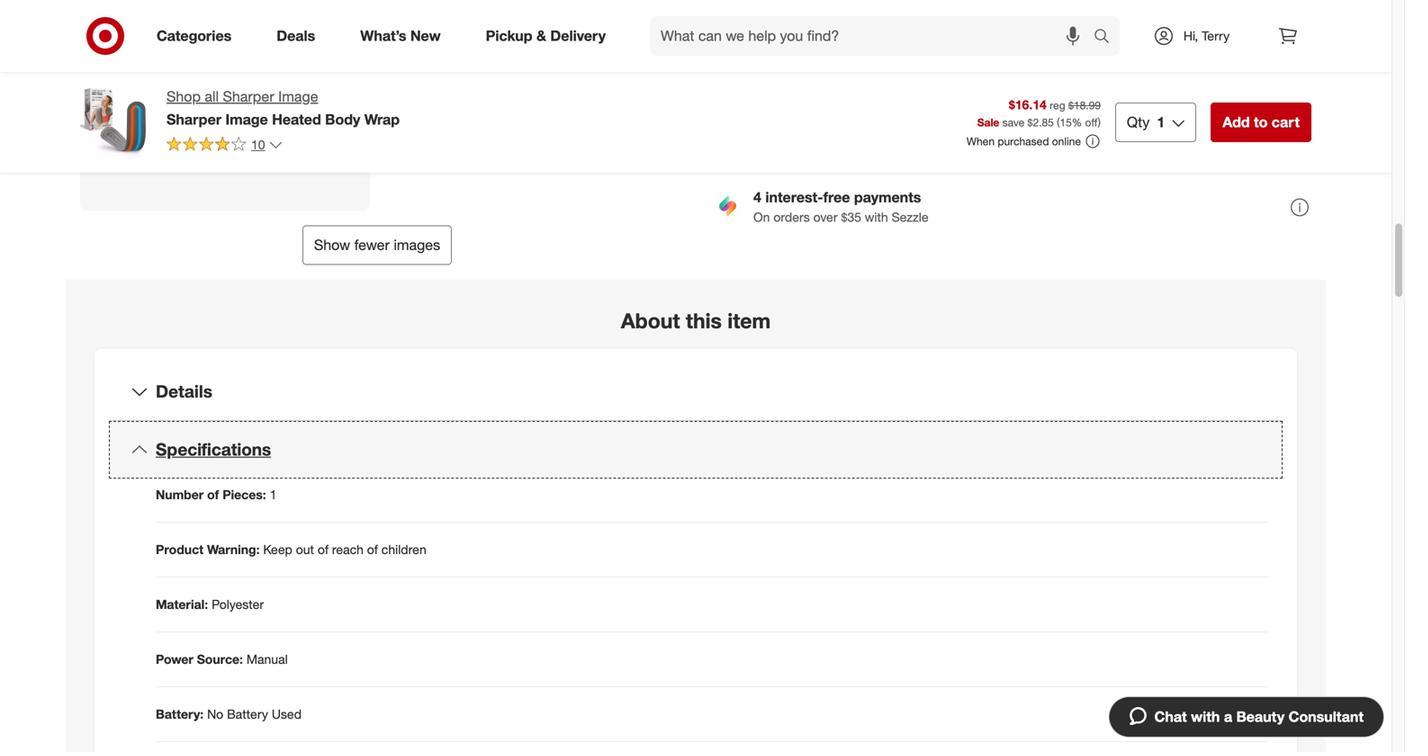 Task type: vqa. For each thing, say whether or not it's contained in the screenshot.
403
no



Task type: describe. For each thing, give the bounding box(es) containing it.
categories link
[[141, 16, 254, 56]]

qty
[[1127, 113, 1150, 131]]

photo
[[248, 95, 285, 113]]

a inside already have this product? snap a pic for all to see!
[[174, 38, 183, 58]]

deals
[[277, 27, 315, 45]]

snap
[[127, 38, 169, 58]]

product warning: keep out of reach of children
[[156, 542, 427, 558]]

pic
[[188, 38, 213, 58]]

to inside already have this product? snap a pic for all to see!
[[268, 38, 285, 58]]

online
[[1053, 135, 1081, 148]]

specifications
[[156, 440, 271, 460]]

battery
[[227, 707, 268, 723]]

2.85
[[1033, 116, 1054, 129]]

no
[[207, 707, 224, 723]]

chat with a beauty consultant
[[1155, 709, 1364, 726]]

interest-
[[766, 188, 824, 206]]

1 horizontal spatial 1
[[1157, 113, 1165, 131]]

wrap
[[364, 111, 400, 128]]

sezzle
[[892, 209, 929, 225]]

2 horizontal spatial of
[[367, 542, 378, 558]]

reg
[[1050, 99, 1066, 112]]

payments
[[854, 188, 922, 206]]

off
[[1086, 116, 1098, 129]]

show
[[314, 237, 350, 254]]

free
[[824, 188, 850, 206]]

details button
[[109, 363, 1283, 421]]

all inside shop all sharper image sharper image heated body wrap
[[205, 88, 219, 105]]

show fewer images
[[314, 237, 440, 254]]

hi,
[[1184, 28, 1199, 44]]

body
[[325, 111, 360, 128]]

1 vertical spatial item
[[728, 309, 771, 334]]

upload
[[197, 95, 244, 113]]

$35
[[841, 209, 862, 225]]

when purchased online
[[967, 135, 1081, 148]]

shop all sharper image sharper image heated body wrap
[[167, 88, 400, 128]]

$16.14
[[1009, 97, 1047, 113]]

when
[[967, 135, 995, 148]]

fewer
[[354, 237, 390, 254]]

power source: manual
[[156, 652, 288, 668]]

add item
[[1260, 93, 1304, 106]]

product
[[156, 542, 204, 558]]

about
[[621, 309, 680, 334]]

with inside 4 interest-free payments on orders over $35 with sezzle
[[865, 209, 889, 225]]

save
[[1003, 116, 1025, 129]]

heated
[[272, 111, 321, 128]]

1 vertical spatial this
[[686, 309, 722, 334]]

pickup & delivery link
[[471, 16, 629, 56]]

categories
[[157, 27, 232, 45]]

15
[[1060, 116, 1072, 129]]

chat
[[1155, 709, 1187, 726]]

4 interest-free payments on orders over $35 with sezzle
[[754, 188, 929, 225]]

battery:
[[156, 707, 204, 723]]

all inside already have this product? snap a pic for all to see!
[[245, 38, 263, 58]]

a inside chat with a beauty consultant button
[[1225, 709, 1233, 726]]

keep
[[263, 542, 293, 558]]

purchased
[[998, 135, 1050, 148]]

4
[[754, 188, 762, 206]]

%
[[1072, 116, 1083, 129]]

what's new link
[[345, 16, 463, 56]]

terry
[[1202, 28, 1230, 44]]

upload photo button
[[153, 84, 297, 124]]

0 vertical spatial image
[[278, 88, 318, 105]]

image of sharper image heated body wrap image
[[80, 86, 152, 158]]

0 horizontal spatial image
[[226, 111, 268, 128]]

$
[[1028, 116, 1033, 129]]

over
[[814, 209, 838, 225]]

this inside already have this product? snap a pic for all to see!
[[226, 9, 256, 30]]

number of pieces: 1
[[156, 487, 277, 503]]

orders
[[774, 209, 810, 225]]

10 link
[[167, 136, 283, 157]]

chat with a beauty consultant button
[[1109, 697, 1385, 738]]

what's
[[360, 27, 407, 45]]

)
[[1098, 116, 1101, 129]]

material: polyester
[[156, 597, 264, 613]]

(
[[1057, 116, 1060, 129]]

battery: no battery used
[[156, 707, 302, 723]]

qty 1
[[1127, 113, 1165, 131]]

used
[[272, 707, 302, 723]]



Task type: locate. For each thing, give the bounding box(es) containing it.
to left see!
[[268, 38, 285, 58]]

add left the cart
[[1223, 113, 1250, 131]]

cart
[[1272, 113, 1300, 131]]

0 vertical spatial sharper
[[223, 88, 274, 105]]

search
[[1086, 29, 1129, 46]]

1 horizontal spatial with
[[1191, 709, 1221, 726]]

consultant
[[1289, 709, 1364, 726]]

1 horizontal spatial of
[[318, 542, 329, 558]]

1 horizontal spatial to
[[1254, 113, 1268, 131]]

10
[[251, 137, 265, 153]]

with
[[865, 209, 889, 225], [1191, 709, 1221, 726]]

$18.99
[[1069, 99, 1101, 112]]

show fewer images button
[[302, 226, 452, 265]]

this right about
[[686, 309, 722, 334]]

about this item
[[621, 309, 771, 334]]

add to cart
[[1223, 113, 1300, 131]]

image up 10
[[226, 111, 268, 128]]

this
[[226, 9, 256, 30], [686, 309, 722, 334]]

of right 'out'
[[318, 542, 329, 558]]

power
[[156, 652, 193, 668]]

0 vertical spatial with
[[865, 209, 889, 225]]

0 horizontal spatial of
[[207, 487, 219, 503]]

1 vertical spatial all
[[205, 88, 219, 105]]

already have this product? snap a pic for all to see!
[[117, 9, 334, 58]]

pieces:
[[223, 487, 266, 503]]

with right chat
[[1191, 709, 1221, 726]]

beauty
[[1237, 709, 1285, 726]]

to
[[268, 38, 285, 58], [1254, 113, 1268, 131]]

1 horizontal spatial add
[[1260, 93, 1280, 106]]

add inside button
[[1223, 113, 1250, 131]]

0 horizontal spatial this
[[226, 9, 256, 30]]

upload photo
[[197, 95, 285, 113]]

a
[[174, 38, 183, 58], [1225, 709, 1233, 726]]

have
[[183, 9, 221, 30]]

new
[[411, 27, 441, 45]]

already
[[117, 9, 178, 30]]

item
[[1283, 93, 1304, 106], [728, 309, 771, 334]]

out
[[296, 542, 314, 558]]

all right shop
[[205, 88, 219, 105]]

1 vertical spatial to
[[1254, 113, 1268, 131]]

image up heated
[[278, 88, 318, 105]]

1 horizontal spatial item
[[1283, 93, 1304, 106]]

1 vertical spatial 1
[[270, 487, 277, 503]]

1 horizontal spatial image
[[278, 88, 318, 105]]

add for add to cart
[[1223, 113, 1250, 131]]

What can we help you find? suggestions appear below search field
[[650, 16, 1099, 56]]

children
[[382, 542, 427, 558]]

product?
[[260, 9, 334, 30]]

add for add item
[[1260, 93, 1280, 106]]

sharper
[[223, 88, 274, 105], [167, 111, 222, 128]]

0 horizontal spatial 1
[[270, 487, 277, 503]]

0 horizontal spatial item
[[728, 309, 771, 334]]

what's new
[[360, 27, 441, 45]]

number
[[156, 487, 204, 503]]

add up add to cart
[[1260, 93, 1280, 106]]

reach
[[332, 542, 364, 558]]

deals link
[[261, 16, 338, 56]]

sale
[[978, 116, 1000, 129]]

pickup & delivery
[[486, 27, 606, 45]]

0 horizontal spatial add
[[1223, 113, 1250, 131]]

1 right pieces:
[[270, 487, 277, 503]]

to left the cart
[[1254, 113, 1268, 131]]

item up details dropdown button
[[728, 309, 771, 334]]

1 horizontal spatial this
[[686, 309, 722, 334]]

0 vertical spatial to
[[268, 38, 285, 58]]

0 vertical spatial 1
[[1157, 113, 1165, 131]]

image gallery element
[[80, 0, 674, 265]]

item up the cart
[[1283, 93, 1304, 106]]

0 horizontal spatial to
[[268, 38, 285, 58]]

specifications button
[[109, 422, 1283, 479]]

for
[[217, 38, 240, 58]]

0 horizontal spatial a
[[174, 38, 183, 58]]

0 horizontal spatial with
[[865, 209, 889, 225]]

delivery
[[551, 27, 606, 45]]

0 vertical spatial item
[[1283, 93, 1304, 106]]

add to cart button
[[1211, 103, 1312, 142]]

1 vertical spatial add
[[1223, 113, 1250, 131]]

polyester
[[212, 597, 264, 613]]

1 horizontal spatial all
[[245, 38, 263, 58]]

shop
[[167, 88, 201, 105]]

source:
[[197, 652, 243, 668]]

manual
[[247, 652, 288, 668]]

add
[[1260, 93, 1280, 106], [1223, 113, 1250, 131]]

1 vertical spatial with
[[1191, 709, 1221, 726]]

0 vertical spatial a
[[174, 38, 183, 58]]

a left beauty
[[1225, 709, 1233, 726]]

1 vertical spatial a
[[1225, 709, 1233, 726]]

1 vertical spatial sharper
[[167, 111, 222, 128]]

search button
[[1086, 16, 1129, 59]]

1 horizontal spatial sharper
[[223, 88, 274, 105]]

this up for
[[226, 9, 256, 30]]

add inside button
[[1260, 93, 1280, 106]]

1
[[1157, 113, 1165, 131], [270, 487, 277, 503]]

of left pieces:
[[207, 487, 219, 503]]

hi, terry
[[1184, 28, 1230, 44]]

0 vertical spatial add
[[1260, 93, 1280, 106]]

with inside button
[[1191, 709, 1221, 726]]

0 horizontal spatial sharper
[[167, 111, 222, 128]]

pickup
[[486, 27, 533, 45]]

to inside button
[[1254, 113, 1268, 131]]

all right for
[[245, 38, 263, 58]]

1 vertical spatial image
[[226, 111, 268, 128]]

item inside button
[[1283, 93, 1304, 106]]

0 vertical spatial this
[[226, 9, 256, 30]]

a left pic
[[174, 38, 183, 58]]

&
[[537, 27, 547, 45]]

$16.14 reg $18.99 sale save $ 2.85 ( 15 % off )
[[978, 97, 1101, 129]]

with down the payments
[[865, 209, 889, 225]]

on
[[754, 209, 770, 225]]

1 horizontal spatial a
[[1225, 709, 1233, 726]]

1 right qty
[[1157, 113, 1165, 131]]

of right reach on the left
[[367, 542, 378, 558]]

see!
[[289, 38, 323, 58]]

image
[[278, 88, 318, 105], [226, 111, 268, 128]]

0 horizontal spatial all
[[205, 88, 219, 105]]

add item button
[[1236, 85, 1312, 114]]

images
[[394, 237, 440, 254]]

of
[[207, 487, 219, 503], [318, 542, 329, 558], [367, 542, 378, 558]]

0 vertical spatial all
[[245, 38, 263, 58]]



